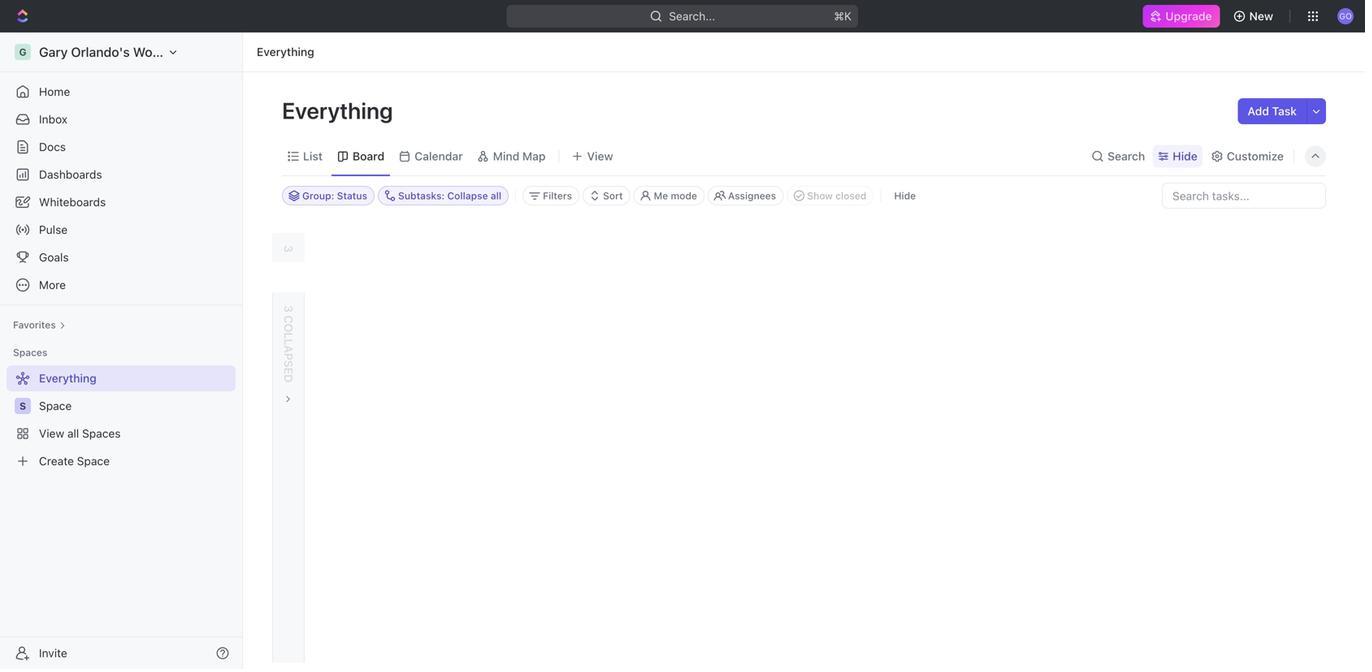 Task type: vqa. For each thing, say whether or not it's contained in the screenshot.
your
no



Task type: locate. For each thing, give the bounding box(es) containing it.
customize button
[[1206, 145, 1289, 168]]

hide right search
[[1173, 150, 1198, 163]]

view
[[587, 150, 614, 163], [39, 427, 64, 441]]

s
[[282, 361, 296, 368]]

calendar link
[[412, 145, 463, 168]]

tree containing everything
[[7, 366, 236, 475]]

everything link
[[253, 42, 319, 62], [7, 366, 233, 392]]

show closed
[[808, 190, 867, 202]]

a
[[282, 346, 296, 354]]

1 horizontal spatial space
[[77, 455, 110, 468]]

1 vertical spatial all
[[67, 427, 79, 441]]

hide inside dropdown button
[[1173, 150, 1198, 163]]

all
[[491, 190, 502, 202], [67, 427, 79, 441]]

filters button
[[523, 186, 580, 206]]

whiteboards link
[[7, 189, 236, 215]]

space right s
[[39, 400, 72, 413]]

subtasks:
[[398, 190, 445, 202]]

docs
[[39, 140, 66, 154]]

dashboards
[[39, 168, 102, 181]]

l up a
[[282, 333, 296, 339]]

all up create space
[[67, 427, 79, 441]]

group:
[[302, 190, 334, 202]]

s
[[19, 401, 26, 412]]

tree
[[7, 366, 236, 475]]

0 horizontal spatial hide
[[895, 190, 916, 202]]

add task button
[[1239, 98, 1307, 124]]

filters
[[543, 190, 572, 202]]

0 vertical spatial all
[[491, 190, 502, 202]]

gary orlando's workspace, , element
[[15, 44, 31, 60]]

map
[[523, 150, 546, 163]]

Search tasks... text field
[[1163, 184, 1326, 208]]

goals
[[39, 251, 69, 264]]

3 for 3 c o l l a p s e d
[[282, 306, 296, 313]]

spaces up create space link
[[82, 427, 121, 441]]

calendar
[[415, 150, 463, 163]]

0 vertical spatial 3
[[282, 246, 296, 253]]

view all spaces
[[39, 427, 121, 441]]

mind map link
[[490, 145, 546, 168]]

1 horizontal spatial spaces
[[82, 427, 121, 441]]

home link
[[7, 79, 236, 105]]

1 horizontal spatial hide
[[1173, 150, 1198, 163]]

1 vertical spatial 3
[[282, 306, 296, 313]]

c
[[282, 316, 296, 324]]

create
[[39, 455, 74, 468]]

spaces
[[13, 347, 47, 359], [82, 427, 121, 441]]

1 vertical spatial view
[[39, 427, 64, 441]]

view for view
[[587, 150, 614, 163]]

board link
[[350, 145, 385, 168]]

hide
[[1173, 150, 1198, 163], [895, 190, 916, 202]]

view inside button
[[587, 150, 614, 163]]

space down view all spaces
[[77, 455, 110, 468]]

0 vertical spatial view
[[587, 150, 614, 163]]

1 horizontal spatial everything link
[[253, 42, 319, 62]]

mind map
[[493, 150, 546, 163]]

0 horizontal spatial space
[[39, 400, 72, 413]]

g
[[19, 46, 26, 58]]

view for view all spaces
[[39, 427, 64, 441]]

l
[[282, 333, 296, 339], [282, 339, 296, 346]]

d
[[282, 375, 296, 383]]

o
[[282, 324, 296, 333]]

2 3 from the top
[[282, 306, 296, 313]]

0 horizontal spatial all
[[67, 427, 79, 441]]

tree inside sidebar navigation
[[7, 366, 236, 475]]

search button
[[1087, 145, 1151, 168]]

view up sort dropdown button
[[587, 150, 614, 163]]

show closed button
[[787, 186, 874, 206]]

view inside tree
[[39, 427, 64, 441]]

go
[[1340, 11, 1353, 21]]

search...
[[670, 9, 716, 23]]

everything inside tree
[[39, 372, 97, 385]]

hide right closed
[[895, 190, 916, 202]]

1 vertical spatial hide
[[895, 190, 916, 202]]

3
[[282, 246, 296, 253], [282, 306, 296, 313]]

spaces down favorites
[[13, 347, 47, 359]]

goals link
[[7, 245, 236, 271]]

1 horizontal spatial view
[[587, 150, 614, 163]]

everything
[[257, 45, 314, 59], [282, 97, 398, 124], [39, 372, 97, 385]]

list
[[303, 150, 323, 163]]

0 horizontal spatial spaces
[[13, 347, 47, 359]]

0 horizontal spatial view
[[39, 427, 64, 441]]

view up create
[[39, 427, 64, 441]]

0 vertical spatial space
[[39, 400, 72, 413]]

1 horizontal spatial all
[[491, 190, 502, 202]]

favorites
[[13, 320, 56, 331]]

1 vertical spatial spaces
[[82, 427, 121, 441]]

new
[[1250, 9, 1274, 23]]

inbox
[[39, 113, 68, 126]]

gary orlando's workspace
[[39, 44, 201, 60]]

1 3 from the top
[[282, 246, 296, 253]]

me mode button
[[634, 186, 705, 206]]

sort
[[603, 190, 623, 202]]

docs link
[[7, 134, 236, 160]]

1 vertical spatial space
[[77, 455, 110, 468]]

mode
[[671, 190, 698, 202]]

dashboards link
[[7, 162, 236, 188]]

all right the collapse
[[491, 190, 502, 202]]

space
[[39, 400, 72, 413], [77, 455, 110, 468]]

2 vertical spatial everything
[[39, 372, 97, 385]]

0 vertical spatial hide
[[1173, 150, 1198, 163]]

orlando's
[[71, 44, 130, 60]]

all inside tree
[[67, 427, 79, 441]]

pulse
[[39, 223, 68, 237]]

0 horizontal spatial everything link
[[7, 366, 233, 392]]

l down o
[[282, 339, 296, 346]]



Task type: describe. For each thing, give the bounding box(es) containing it.
group: status
[[302, 190, 368, 202]]

sidebar navigation
[[0, 33, 246, 670]]

1 vertical spatial everything
[[282, 97, 398, 124]]

view all spaces link
[[7, 421, 233, 447]]

collapse
[[448, 190, 488, 202]]

1 vertical spatial everything link
[[7, 366, 233, 392]]

2 l from the top
[[282, 339, 296, 346]]

0 vertical spatial spaces
[[13, 347, 47, 359]]

board
[[353, 150, 385, 163]]

gary
[[39, 44, 68, 60]]

mind
[[493, 150, 520, 163]]

spaces inside tree
[[82, 427, 121, 441]]

whiteboards
[[39, 196, 106, 209]]

space link
[[39, 394, 233, 420]]

0 vertical spatial everything
[[257, 45, 314, 59]]

add task
[[1248, 104, 1298, 118]]

favorites button
[[7, 315, 72, 335]]

go button
[[1333, 3, 1359, 29]]

assignees
[[728, 190, 777, 202]]

upgrade
[[1166, 9, 1213, 23]]

upgrade link
[[1143, 5, 1221, 28]]

status
[[337, 190, 368, 202]]

1 l from the top
[[282, 333, 296, 339]]

hide button
[[1154, 145, 1203, 168]]

home
[[39, 85, 70, 98]]

list link
[[300, 145, 323, 168]]

me mode
[[654, 190, 698, 202]]

add
[[1248, 104, 1270, 118]]

pulse link
[[7, 217, 236, 243]]

⌘k
[[835, 9, 852, 23]]

e
[[282, 368, 296, 375]]

search
[[1108, 150, 1146, 163]]

sort button
[[583, 186, 631, 206]]

customize
[[1228, 150, 1285, 163]]

me
[[654, 190, 669, 202]]

view button
[[566, 137, 619, 176]]

space, , element
[[15, 398, 31, 415]]

hide button
[[888, 186, 923, 206]]

subtasks: collapse all
[[398, 190, 502, 202]]

0 vertical spatial everything link
[[253, 42, 319, 62]]

create space link
[[7, 449, 233, 475]]

inbox link
[[7, 107, 236, 133]]

new button
[[1227, 3, 1284, 29]]

assignees button
[[708, 186, 784, 206]]

invite
[[39, 647, 67, 661]]

view button
[[566, 145, 619, 168]]

workspace
[[133, 44, 201, 60]]

p
[[282, 354, 296, 361]]

more button
[[7, 272, 236, 298]]

more
[[39, 278, 66, 292]]

show
[[808, 190, 833, 202]]

3 for 3
[[282, 246, 296, 253]]

create space
[[39, 455, 110, 468]]

task
[[1273, 104, 1298, 118]]

hide inside button
[[895, 190, 916, 202]]

3 c o l l a p s e d
[[282, 306, 296, 383]]

closed
[[836, 190, 867, 202]]



